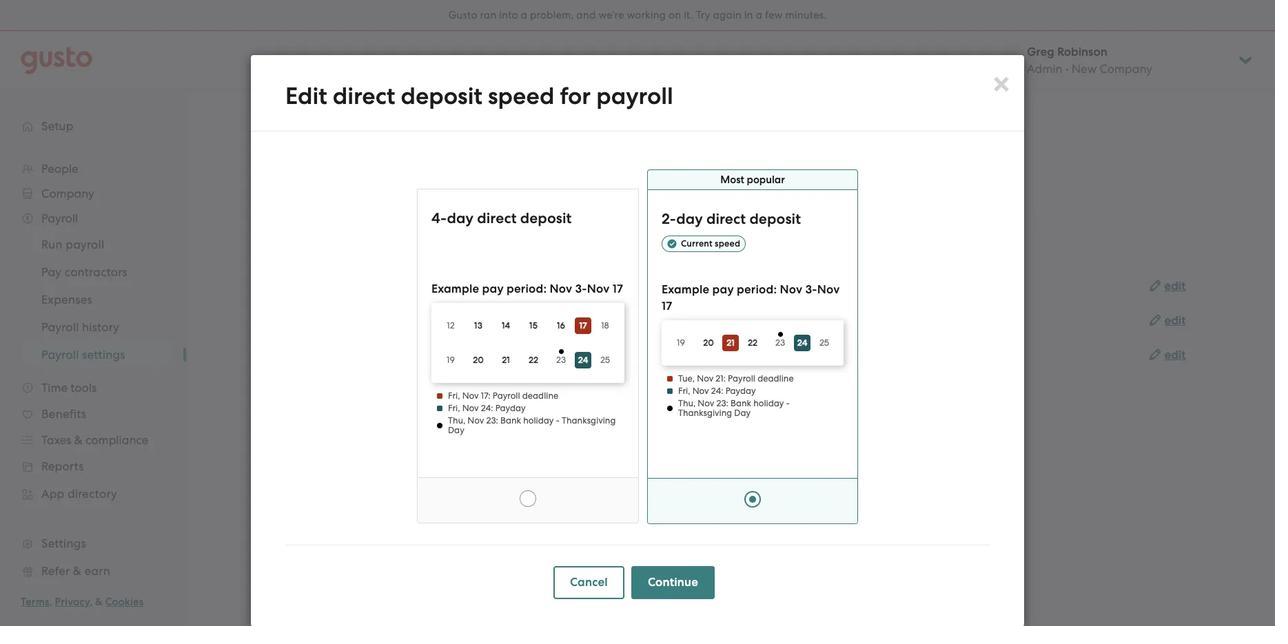 Task type: vqa. For each thing, say whether or not it's contained in the screenshot.
the LinkedIn BUTTON
no



Task type: locate. For each thing, give the bounding box(es) containing it.
example inside button
[[432, 282, 479, 297]]

edit for details
[[1165, 314, 1186, 328]]

0 horizontal spatial deadline
[[523, 391, 559, 401]]

1 horizontal spatial 19
[[677, 338, 685, 348]]

1 horizontal spatial direct
[[477, 210, 517, 228]]

0 vertical spatial 25
[[820, 338, 830, 348]]

0 horizontal spatial 22
[[529, 355, 539, 365]]

24 down the tue, nov 21 : payroll deadline in the bottom right of the page
[[712, 386, 721, 397]]

speed left "for"
[[488, 82, 555, 110]]

1 horizontal spatial holiday
[[754, 399, 784, 409]]

holiday left set
[[524, 416, 554, 426]]

25
[[820, 338, 830, 348], [601, 355, 610, 365]]

example
[[432, 282, 479, 297], [662, 283, 710, 297]]

1 vertical spatial holiday
[[524, 416, 554, 426]]

thanksgiving
[[679, 408, 733, 419], [562, 416, 616, 426]]

1 horizontal spatial day
[[677, 210, 703, 228]]

details
[[579, 314, 615, 328]]

thu, down fri, nov 17 : payroll deadline
[[448, 416, 466, 426]]

1 vertical spatial 19
[[447, 355, 455, 365]]

1 vertical spatial fri, nov 24 : payday
[[448, 403, 526, 414]]

gusto
[[546, 348, 585, 362]]

0 vertical spatial 21
[[727, 338, 735, 348]]

19 down 12
[[447, 355, 455, 365]]

2 vertical spatial edit button
[[1150, 348, 1186, 364]]

payroll inside most popular button
[[728, 374, 756, 384]]

22 left gusto
[[529, 355, 539, 365]]

1 horizontal spatial ,
[[90, 597, 93, 609]]

a right into
[[521, 9, 528, 21]]

24 down show details
[[578, 355, 588, 366]]

holiday
[[754, 399, 784, 409], [524, 416, 554, 426]]

speed
[[488, 82, 555, 110], [715, 238, 741, 249], [502, 279, 535, 293]]

0 horizontal spatial period
[[507, 282, 544, 297]]

payroll right set
[[583, 410, 622, 425]]

fri, nov 24 : payday down the tue, nov 21 : payroll deadline in the bottom right of the page
[[679, 386, 756, 397]]

20
[[704, 338, 714, 348], [473, 355, 484, 365]]

speed down 2-day direct deposit
[[715, 238, 741, 249]]

1 vertical spatial thu,
[[448, 416, 466, 426]]

1 vertical spatial payday
[[496, 403, 526, 414]]

thanksgiving left schedule
[[562, 416, 616, 426]]

edit button for days
[[1150, 279, 1186, 295]]

21 down 14
[[502, 355, 510, 365]]

1 edit button from the top
[[1150, 279, 1186, 295]]

×
[[993, 66, 1011, 100]]

fri, down fri, nov 17 : payroll deadline
[[448, 403, 460, 414]]

deposit
[[401, 82, 483, 110], [520, 210, 572, 228], [750, 210, 801, 228], [458, 279, 499, 293]]

tue,
[[679, 374, 695, 384]]

bank
[[450, 348, 477, 362], [731, 399, 752, 409], [501, 416, 521, 426]]

22 up the tue, nov 21 : payroll deadline in the bottom right of the page
[[748, 338, 758, 348]]

0 vertical spatial day
[[735, 408, 751, 419]]

0 horizontal spatial thanksgiving
[[562, 416, 616, 426]]

fri, nov 24 : payday for example pay period : nov 3 - nov 17
[[448, 403, 526, 414]]

thu, inside thu, nov 23 : bank holiday - thanksgiving day
[[679, 399, 696, 409]]

thu, for example pay period : nov 3 -
[[679, 399, 696, 409]]

direct for 2-day direct deposit
[[707, 210, 746, 228]]

3
[[575, 282, 582, 297], [806, 283, 813, 297]]

1 edit from the top
[[1165, 279, 1186, 294]]

None button
[[417, 189, 639, 524]]

holiday down the tue, nov 21 : payroll deadline in the bottom right of the page
[[754, 399, 784, 409]]

pay up payday
[[482, 282, 504, 297]]

2 days
[[546, 279, 582, 293]]

1 horizontal spatial 25
[[820, 338, 830, 348]]

2 vertical spatial speed
[[502, 279, 535, 293]]

2 , from the left
[[90, 597, 93, 609]]

1 horizontal spatial day
[[735, 408, 751, 419]]

terms link
[[21, 597, 49, 609]]

0 vertical spatial thu,
[[679, 399, 696, 409]]

fri, nov 24 : payday down fri, nov 17 : payroll deadline
[[448, 403, 526, 414]]

thanksgiving inside thanksgiving day
[[562, 416, 616, 426]]

schedule
[[625, 410, 676, 425]]

in
[[745, 9, 753, 21]]

0 vertical spatial edit
[[1165, 279, 1186, 294]]

-
[[582, 282, 587, 297], [813, 283, 818, 297], [787, 399, 790, 409], [556, 416, 560, 426]]

0 horizontal spatial 25
[[601, 355, 610, 365]]

2 vertical spatial edit
[[1165, 348, 1186, 363]]

edit button
[[1150, 279, 1186, 295], [1150, 313, 1186, 330], [1150, 348, 1186, 364]]

day down the tue, nov 21 : payroll deadline in the bottom right of the page
[[735, 408, 751, 419]]

16
[[557, 321, 565, 331]]

0 horizontal spatial 20
[[473, 355, 484, 365]]

0 vertical spatial fri, nov 24 : payday
[[679, 386, 756, 397]]

settings tab panel
[[276, 228, 1186, 444]]

bank inside thu, nov 23 : bank holiday - thanksgiving day
[[731, 399, 752, 409]]

fri, nov 24 : payday
[[679, 386, 756, 397], [448, 403, 526, 414]]

example inside most popular button
[[662, 283, 710, 297]]

day inside thanksgiving day
[[448, 425, 465, 436]]

2 vertical spatial bank
[[501, 416, 521, 426]]

most
[[721, 174, 745, 186]]

pay
[[482, 282, 504, 297], [713, 283, 734, 297]]

18
[[602, 321, 609, 331]]

payroll down edit
[[276, 131, 351, 159]]

deadline inside most popular button
[[758, 374, 794, 384]]

0 vertical spatial holiday
[[754, 399, 784, 409]]

direct inside most popular button
[[707, 210, 746, 228]]

thanksgiving inside thu, nov 23 : bank holiday - thanksgiving day
[[679, 408, 733, 419]]

, left privacy
[[49, 597, 52, 609]]

0 vertical spatial speed
[[488, 82, 555, 110]]

deadline
[[758, 374, 794, 384], [523, 391, 559, 401]]

1 horizontal spatial 22
[[748, 338, 758, 348]]

17 inside nov 17
[[662, 299, 673, 314]]

3 inside most popular button
[[806, 283, 813, 297]]

0 horizontal spatial 19
[[447, 355, 455, 365]]

set payroll schedule
[[563, 410, 676, 425]]

deposit up private payday email
[[458, 279, 499, 293]]

1 horizontal spatial example
[[662, 283, 710, 297]]

terms
[[21, 597, 49, 609]]

fri, down tue,
[[679, 386, 691, 397]]

payday inside most popular button
[[726, 386, 756, 397]]

again
[[713, 9, 742, 21]]

account menu element
[[1010, 31, 1255, 90]]

direct up current speed
[[707, 210, 746, 228]]

day inside thu, nov 23 : bank holiday - thanksgiving day
[[735, 408, 751, 419]]

payday down the tue, nov 21 : payroll deadline in the bottom right of the page
[[726, 386, 756, 397]]

direct
[[333, 82, 395, 110], [477, 210, 517, 228], [707, 210, 746, 228]]

23 down fri, nov 17 : payroll deadline
[[487, 416, 496, 426]]

0 horizontal spatial fri, nov 24 : payday
[[448, 403, 526, 414]]

20 down the 13 at left
[[473, 355, 484, 365]]

payroll
[[276, 131, 351, 159], [728, 374, 756, 384], [493, 391, 520, 401], [583, 410, 622, 425]]

deadline for example pay period : nov 3 - nov 17
[[523, 391, 559, 401]]

fri, for example pay period : nov 3 - nov 17
[[448, 403, 460, 414]]

1 horizontal spatial period
[[737, 283, 774, 297]]

pay for example pay period : nov 3 -
[[713, 283, 734, 297]]

direct up the payroll settings
[[333, 82, 395, 110]]

0 vertical spatial 19
[[677, 338, 685, 348]]

direct for 4-day direct deposit
[[477, 210, 517, 228]]

1 horizontal spatial thanksgiving
[[679, 408, 733, 419]]

2 edit from the top
[[1165, 314, 1186, 328]]

privacy
[[55, 597, 90, 609]]

0 horizontal spatial thu,
[[448, 416, 466, 426]]

0 vertical spatial bank
[[450, 348, 477, 362]]

edit for days
[[1165, 279, 1186, 294]]

22
[[748, 338, 758, 348], [529, 355, 539, 365]]

0 horizontal spatial a
[[521, 9, 528, 21]]

2 horizontal spatial direct
[[707, 210, 746, 228]]

day inside most popular button
[[677, 210, 703, 228]]

deposit up settings
[[401, 82, 483, 110]]

period
[[507, 282, 544, 297], [737, 283, 774, 297]]

1 horizontal spatial 3
[[806, 283, 813, 297]]

bank inside button
[[501, 416, 521, 426]]

0 horizontal spatial example
[[432, 282, 479, 297]]

few
[[765, 9, 783, 21]]

23 down the tue, nov 21 : payroll deadline in the bottom right of the page
[[717, 399, 727, 409]]

pay down current speed
[[713, 283, 734, 297]]

19 up tue,
[[677, 338, 685, 348]]

22 inside most popular button
[[748, 338, 758, 348]]

1 vertical spatial day
[[448, 425, 465, 436]]

cancel button
[[554, 567, 625, 600]]

bank for example pay period : nov 3 -
[[731, 399, 752, 409]]

edit direct deposit speed for payroll
[[285, 82, 674, 110]]

1 vertical spatial edit
[[1165, 314, 1186, 328]]

into
[[499, 9, 518, 21]]

20 up the tue, nov 21 : payroll deadline in the bottom right of the page
[[704, 338, 714, 348]]

0 horizontal spatial payday
[[496, 403, 526, 414]]

thu, nov 23 : bank holiday - thanksgiving day
[[679, 399, 790, 419]]

24
[[798, 338, 808, 348], [578, 355, 588, 366], [712, 386, 721, 397], [481, 403, 491, 414]]

× button
[[993, 66, 1011, 100]]

2
[[546, 279, 553, 293]]

None radio
[[520, 491, 537, 508], [745, 492, 761, 508], [520, 491, 537, 508], [745, 492, 761, 508]]

1 vertical spatial 25
[[601, 355, 610, 365]]

payday for example pay period : nov 3 -
[[726, 386, 756, 397]]

bank down fri, nov 17 : payroll deadline
[[501, 416, 521, 426]]

1 , from the left
[[49, 597, 52, 609]]

thanksgiving down tue,
[[679, 408, 733, 419]]

25 inside most popular button
[[820, 338, 830, 348]]

period left 2
[[507, 282, 544, 297]]

0 horizontal spatial day
[[448, 425, 465, 436]]

1 horizontal spatial payday
[[726, 386, 756, 397]]

period inside most popular button
[[737, 283, 774, 297]]

21 up thu, nov 23 : bank holiday - thanksgiving day
[[716, 374, 724, 384]]

0 horizontal spatial day
[[447, 210, 474, 228]]

day down fri, nov 17 : payroll deadline
[[448, 425, 465, 436]]

deadline up thu, nov 23 : bank holiday - thanksgiving day
[[758, 374, 794, 384]]

0 vertical spatial 22
[[748, 338, 758, 348]]

1 vertical spatial speed
[[715, 238, 741, 249]]

21 up the tue, nov 21 : payroll deadline in the bottom right of the page
[[727, 338, 735, 348]]

× document
[[251, 55, 1025, 627]]

19
[[677, 338, 685, 348], [447, 355, 455, 365]]

1 horizontal spatial 20
[[704, 338, 714, 348]]

set payroll schedule link
[[546, 410, 676, 425]]

edit button for details
[[1150, 313, 1186, 330]]

day
[[735, 408, 751, 419], [448, 425, 465, 436]]

0 horizontal spatial bank
[[450, 348, 477, 362]]

day
[[447, 210, 474, 228], [677, 210, 703, 228]]

bank down 12
[[450, 348, 477, 362]]

on
[[669, 9, 682, 21]]

bank down the tue, nov 21 : payroll deadline in the bottom right of the page
[[731, 399, 752, 409]]

private payday email
[[420, 314, 535, 328]]

2 horizontal spatial bank
[[731, 399, 752, 409]]

deposit down popular
[[750, 210, 801, 228]]

example pay period : nov 3 - nov 17
[[432, 282, 623, 297]]

holiday inside button
[[524, 416, 554, 426]]

ran
[[480, 9, 497, 21]]

- for example pay period : nov 3 - nov 17
[[582, 282, 587, 297]]

speed left 2
[[502, 279, 535, 293]]

thu, down tue,
[[679, 399, 696, 409]]

, left the &
[[90, 597, 93, 609]]

,
[[49, 597, 52, 609], [90, 597, 93, 609]]

cookies
[[105, 597, 144, 609]]

example pay period : nov 3 -
[[662, 283, 818, 297]]

custom earnings
[[349, 194, 431, 207]]

direct right 4-
[[477, 210, 517, 228]]

payroll up thu, nov 23 : bank holiday - thanksgiving day
[[728, 374, 756, 384]]

1 vertical spatial 20
[[473, 355, 484, 365]]

deadline up thanksgiving day
[[523, 391, 559, 401]]

3 for example pay period : nov 3 - nov 17
[[575, 282, 582, 297]]

bank descriptor
[[450, 348, 535, 362]]

2 horizontal spatial 21
[[727, 338, 735, 348]]

2 edit button from the top
[[1150, 313, 1186, 330]]

day for 2-
[[677, 210, 703, 228]]

1 horizontal spatial a
[[756, 9, 763, 21]]

payroll
[[597, 82, 674, 110]]

thu,
[[679, 399, 696, 409], [448, 416, 466, 426]]

0 vertical spatial 20
[[704, 338, 714, 348]]

1 vertical spatial edit button
[[1150, 313, 1186, 330]]

a
[[521, 9, 528, 21], [756, 9, 763, 21]]

fri, nov 24 : payday for example pay period : nov 3 -
[[679, 386, 756, 397]]

nov inside nov 17
[[818, 283, 840, 297]]

most popular
[[721, 174, 785, 186]]

nov inside thu, nov 23 : bank holiday - thanksgiving day
[[698, 399, 715, 409]]

24 down nov 17
[[798, 338, 808, 348]]

1 horizontal spatial 21
[[716, 374, 724, 384]]

1 horizontal spatial bank
[[501, 416, 521, 426]]

fri,
[[679, 386, 691, 397], [448, 391, 460, 401], [448, 403, 460, 414]]

1 vertical spatial deadline
[[523, 391, 559, 401]]

direct
[[423, 279, 455, 293]]

0 horizontal spatial 21
[[502, 355, 510, 365]]

0 horizontal spatial 3
[[575, 282, 582, 297]]

1 horizontal spatial thu,
[[679, 399, 696, 409]]

23
[[776, 338, 785, 348], [556, 355, 566, 366], [717, 399, 727, 409], [487, 416, 496, 426]]

1 horizontal spatial pay
[[713, 283, 734, 297]]

period inside button
[[507, 282, 544, 297]]

holiday for example pay period : nov 3 -
[[754, 399, 784, 409]]

fri, inside most popular button
[[679, 386, 691, 397]]

holiday inside thu, nov 23 : bank holiday - thanksgiving day
[[754, 399, 784, 409]]

example up private
[[432, 282, 479, 297]]

23 inside thu, nov 23 : bank holiday - thanksgiving day
[[717, 399, 727, 409]]

speed inside most popular button
[[715, 238, 741, 249]]

2-
[[662, 210, 677, 228]]

example down the current at the right of page
[[662, 283, 710, 297]]

- inside thu, nov 23 : bank holiday - thanksgiving day
[[787, 399, 790, 409]]

show details
[[546, 314, 615, 328]]

a right in
[[756, 9, 763, 21]]

0 vertical spatial payday
[[726, 386, 756, 397]]

0 horizontal spatial ,
[[49, 597, 52, 609]]

fri, nov 24 : payday inside most popular button
[[679, 386, 756, 397]]

working
[[627, 9, 666, 21]]

- for thu, nov 23 : bank holiday - thanksgiving day
[[787, 399, 790, 409]]

bank for example pay period : nov 3 - nov 17
[[501, 416, 521, 426]]

1 horizontal spatial deadline
[[758, 374, 794, 384]]

0 vertical spatial deadline
[[758, 374, 794, 384]]

nov
[[550, 282, 572, 297], [587, 282, 610, 297], [780, 283, 803, 297], [818, 283, 840, 297], [697, 374, 714, 384], [693, 386, 709, 397], [462, 391, 479, 401], [698, 399, 715, 409], [462, 403, 479, 414], [468, 416, 484, 426]]

edit
[[1165, 279, 1186, 294], [1165, 314, 1186, 328], [1165, 348, 1186, 363]]

0 vertical spatial edit button
[[1150, 279, 1186, 295]]

payday up thu, nov 23 : bank holiday -
[[496, 403, 526, 414]]

0 horizontal spatial pay
[[482, 282, 504, 297]]

deposit inside settings tab panel
[[458, 279, 499, 293]]

bank inside settings tab panel
[[450, 348, 477, 362]]

0 horizontal spatial holiday
[[524, 416, 554, 426]]

current
[[681, 238, 713, 249]]

2 vertical spatial 21
[[716, 374, 724, 384]]

descriptor
[[480, 348, 535, 362]]

thu, for example pay period : nov 3 - nov 17
[[448, 416, 466, 426]]

deposit inside most popular button
[[750, 210, 801, 228]]

period down current speed
[[737, 283, 774, 297]]

1 vertical spatial bank
[[731, 399, 752, 409]]

1 horizontal spatial fri, nov 24 : payday
[[679, 386, 756, 397]]

pay inside most popular button
[[713, 283, 734, 297]]

none button containing 4-day direct deposit
[[417, 189, 639, 524]]

23 down 16
[[556, 355, 566, 366]]



Task type: describe. For each thing, give the bounding box(es) containing it.
4-day direct deposit
[[432, 210, 572, 228]]

cookies button
[[105, 594, 144, 611]]

private
[[420, 314, 457, 328]]

12
[[447, 321, 455, 331]]

earnings
[[388, 194, 431, 207]]

gusto ran into a problem, and we're working on it. try again in a few minutes.
[[449, 9, 827, 21]]

fri, for example pay period : nov 3 -
[[679, 386, 691, 397]]

19 inside button
[[447, 355, 455, 365]]

speed inside settings tab panel
[[502, 279, 535, 293]]

3 edit from the top
[[1165, 348, 1186, 363]]

1 vertical spatial 21
[[502, 355, 510, 365]]

current speed
[[681, 238, 741, 249]]

4-
[[432, 210, 447, 228]]

continue button
[[632, 567, 715, 600]]

continue
[[648, 576, 699, 590]]

14
[[502, 321, 510, 331]]

privacy link
[[55, 597, 90, 609]]

for
[[560, 82, 591, 110]]

it.
[[684, 9, 694, 21]]

payroll up thu, nov 23 : bank holiday -
[[493, 391, 520, 401]]

3 edit button from the top
[[1150, 348, 1186, 364]]

2-day direct deposit
[[662, 210, 801, 228]]

thanksgiving day
[[448, 416, 616, 436]]

thu, nov 23 : bank holiday -
[[448, 416, 562, 426]]

deposit up 2
[[520, 210, 572, 228]]

we're
[[599, 9, 624, 21]]

2 a from the left
[[756, 9, 763, 21]]

deadline for example pay period : nov 3 -
[[758, 374, 794, 384]]

problem,
[[530, 9, 574, 21]]

payday for example pay period : nov 3 - nov 17
[[496, 403, 526, 414]]

pay for example pay period : nov 3 - nov 17
[[482, 282, 504, 297]]

payroll inside settings tab panel
[[583, 410, 622, 425]]

fri, down bank descriptor
[[448, 391, 460, 401]]

23 down nov 17
[[776, 338, 785, 348]]

0 horizontal spatial direct
[[333, 82, 395, 110]]

payroll settings
[[276, 131, 442, 159]]

minutes.
[[786, 9, 827, 21]]

set
[[563, 410, 580, 425]]

day for 4-
[[447, 210, 474, 228]]

3 for example pay period : nov 3 -
[[806, 283, 813, 297]]

19 inside most popular button
[[677, 338, 685, 348]]

1 a from the left
[[521, 9, 528, 21]]

days
[[556, 279, 582, 293]]

gusto
[[449, 9, 478, 21]]

&
[[95, 597, 103, 609]]

example for example pay period : nov 3 - nov 17
[[432, 282, 479, 297]]

holiday for example pay period : nov 3 - nov 17
[[524, 416, 554, 426]]

and
[[577, 9, 596, 21]]

settings
[[357, 131, 442, 159]]

- for thu, nov 23 : bank holiday -
[[556, 416, 560, 426]]

payday
[[460, 314, 502, 328]]

direct deposit speed
[[423, 279, 535, 293]]

custom earnings button
[[338, 184, 442, 217]]

show
[[546, 314, 576, 328]]

Most popular button
[[648, 190, 859, 525]]

20 inside most popular button
[[704, 338, 714, 348]]

tue, nov 21 : payroll deadline
[[679, 374, 794, 384]]

nov 17
[[662, 283, 840, 314]]

edit
[[285, 82, 327, 110]]

1 vertical spatial 22
[[529, 355, 539, 365]]

15
[[530, 321, 538, 331]]

period for example pay period : nov 3 -
[[737, 283, 774, 297]]

custom
[[349, 194, 386, 207]]

- for example pay period : nov 3 -
[[813, 283, 818, 297]]

try
[[696, 9, 711, 21]]

example for example pay period : nov 3 -
[[662, 283, 710, 297]]

cancel
[[570, 576, 608, 590]]

terms , privacy , & cookies
[[21, 597, 144, 609]]

period for example pay period : nov 3 - nov 17
[[507, 282, 544, 297]]

home image
[[21, 47, 92, 74]]

popular
[[747, 174, 785, 186]]

13
[[475, 321, 483, 331]]

24 down fri, nov 17 : payroll deadline
[[481, 403, 491, 414]]

: inside thu, nov 23 : bank holiday - thanksgiving day
[[727, 399, 729, 409]]

fri, nov 17 : payroll deadline
[[448, 391, 559, 401]]

email
[[505, 314, 535, 328]]



